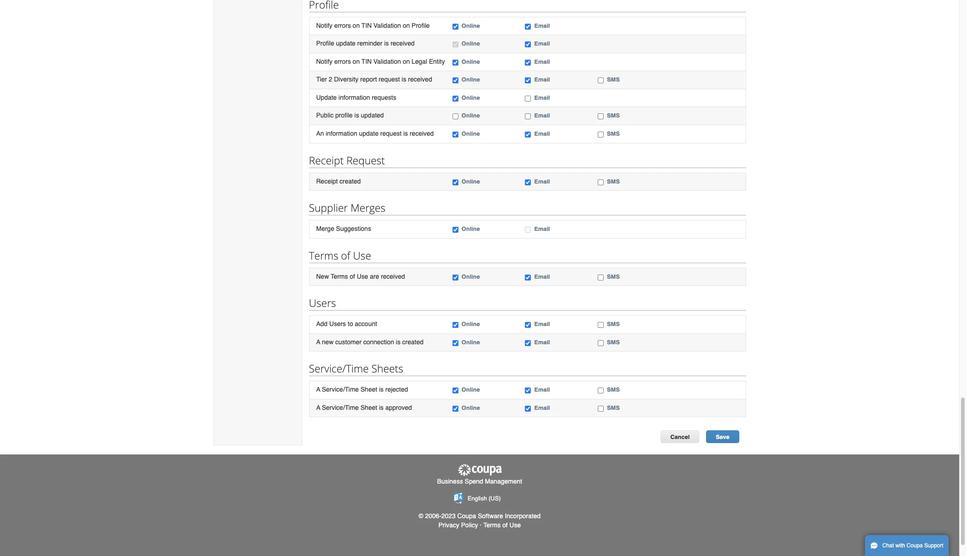 Task type: locate. For each thing, give the bounding box(es) containing it.
service/time sheets
[[309, 361, 404, 376]]

coupa supplier portal image
[[457, 464, 503, 477]]

2 notify from the top
[[316, 58, 333, 65]]

information
[[339, 94, 370, 101], [326, 130, 358, 137]]

validation
[[374, 22, 401, 29], [374, 58, 401, 65]]

2 online from the top
[[462, 40, 480, 47]]

update down updated
[[359, 130, 379, 137]]

diversity
[[334, 76, 359, 83]]

of
[[341, 248, 351, 263], [350, 273, 355, 280], [503, 522, 508, 529]]

a service/time sheet is approved
[[316, 404, 412, 411]]

account
[[355, 320, 377, 328]]

report
[[360, 76, 377, 83]]

received
[[391, 40, 415, 47], [408, 76, 432, 83], [410, 130, 434, 137], [381, 273, 405, 280]]

2 tin from the top
[[362, 58, 372, 65]]

0 vertical spatial a
[[316, 338, 321, 346]]

coupa inside chat with coupa support button
[[907, 543, 924, 549]]

1 vertical spatial a
[[316, 386, 321, 393]]

1 a from the top
[[316, 338, 321, 346]]

1 vertical spatial service/time
[[322, 386, 359, 393]]

coupa right "with"
[[907, 543, 924, 549]]

0 vertical spatial information
[[339, 94, 370, 101]]

8 sms from the top
[[607, 387, 620, 393]]

update left reminder in the left of the page
[[336, 40, 356, 47]]

2 sheet from the top
[[361, 404, 378, 411]]

8 email from the top
[[535, 178, 550, 185]]

validation for legal
[[374, 58, 401, 65]]

email
[[535, 22, 550, 29], [535, 40, 550, 47], [535, 58, 550, 65], [535, 76, 550, 83], [535, 94, 550, 101], [535, 112, 550, 119], [535, 130, 550, 137], [535, 178, 550, 185], [535, 226, 550, 232], [535, 273, 550, 280], [535, 321, 550, 328], [535, 339, 550, 346], [535, 387, 550, 393], [535, 405, 550, 411]]

0 vertical spatial validation
[[374, 22, 401, 29]]

tier
[[316, 76, 327, 83]]

email for public profile is updated
[[535, 112, 550, 119]]

9 email from the top
[[535, 226, 550, 232]]

created
[[340, 177, 361, 185], [403, 338, 424, 346]]

1 horizontal spatial coupa
[[907, 543, 924, 549]]

sheet
[[361, 386, 378, 393], [361, 404, 378, 411]]

1 vertical spatial tin
[[362, 58, 372, 65]]

1 vertical spatial users
[[330, 320, 346, 328]]

1 horizontal spatial created
[[403, 338, 424, 346]]

3 sms from the top
[[607, 130, 620, 137]]

1 vertical spatial receipt
[[316, 177, 338, 185]]

email for notify errors on tin validation on legal entity
[[535, 58, 550, 65]]

legal
[[412, 58, 428, 65]]

10 online from the top
[[462, 273, 480, 280]]

tin up profile update reminder is received
[[362, 22, 372, 29]]

receipt request
[[309, 153, 385, 167]]

a for a new customer connection is created
[[316, 338, 321, 346]]

sms for receipt created
[[607, 178, 620, 185]]

users up add at the bottom of page
[[309, 296, 336, 310]]

email for profile update reminder is received
[[535, 40, 550, 47]]

sms for add users to account
[[607, 321, 620, 328]]

8 online from the top
[[462, 178, 480, 185]]

new terms of use are received
[[316, 273, 405, 280]]

1 vertical spatial terms of use
[[484, 522, 521, 529]]

3 email from the top
[[535, 58, 550, 65]]

5 email from the top
[[535, 94, 550, 101]]

tin
[[362, 22, 372, 29], [362, 58, 372, 65]]

business spend management
[[437, 478, 523, 485]]

receipt up supplier
[[316, 177, 338, 185]]

sms for a service/time sheet is rejected
[[607, 387, 620, 393]]

13 email from the top
[[535, 387, 550, 393]]

on
[[353, 22, 360, 29], [403, 22, 410, 29], [353, 58, 360, 65], [403, 58, 410, 65]]

approved
[[386, 404, 412, 411]]

use left are
[[357, 273, 368, 280]]

use
[[353, 248, 371, 263], [357, 273, 368, 280], [510, 522, 521, 529]]

4 email from the top
[[535, 76, 550, 83]]

profile up tier
[[316, 40, 335, 47]]

add users to account
[[316, 320, 377, 328]]

request down updated
[[381, 130, 402, 137]]

online for an information update request is received
[[462, 130, 480, 137]]

merges
[[351, 200, 386, 215]]

1 vertical spatial terms
[[331, 273, 348, 280]]

0 vertical spatial terms of use
[[309, 248, 371, 263]]

created right connection
[[403, 338, 424, 346]]

information up the public profile is updated
[[339, 94, 370, 101]]

request
[[347, 153, 385, 167]]

with
[[896, 543, 906, 549]]

1 vertical spatial errors
[[335, 58, 351, 65]]

cancel link
[[661, 431, 700, 444]]

1 vertical spatial sheet
[[361, 404, 378, 411]]

3 a from the top
[[316, 404, 321, 411]]

sms for new terms of use are received
[[607, 273, 620, 280]]

0 vertical spatial profile
[[412, 22, 430, 29]]

5 online from the top
[[462, 94, 480, 101]]

2 vertical spatial a
[[316, 404, 321, 411]]

is
[[384, 40, 389, 47], [402, 76, 407, 83], [355, 112, 359, 119], [404, 130, 408, 137], [396, 338, 401, 346], [379, 386, 384, 393], [379, 404, 384, 411]]

4 sms from the top
[[607, 178, 620, 185]]

email for a new customer connection is created
[[535, 339, 550, 346]]

created down 'receipt request'
[[340, 177, 361, 185]]

online for update information requests
[[462, 94, 480, 101]]

7 email from the top
[[535, 130, 550, 137]]

email for new terms of use are received
[[535, 273, 550, 280]]

©
[[419, 513, 424, 520]]

9 online from the top
[[462, 226, 480, 232]]

request up requests
[[379, 76, 400, 83]]

1 sheet from the top
[[361, 386, 378, 393]]

2 vertical spatial service/time
[[322, 404, 359, 411]]

validation for profile
[[374, 22, 401, 29]]

of down software on the bottom
[[503, 522, 508, 529]]

0 vertical spatial sheet
[[361, 386, 378, 393]]

(us)
[[489, 495, 501, 502]]

receipt up receipt created
[[309, 153, 344, 167]]

profile up legal
[[412, 22, 430, 29]]

1 vertical spatial information
[[326, 130, 358, 137]]

use up new terms of use are received
[[353, 248, 371, 263]]

information down profile
[[326, 130, 358, 137]]

1 horizontal spatial profile
[[412, 22, 430, 29]]

online for a new customer connection is created
[[462, 339, 480, 346]]

updated
[[361, 112, 384, 119]]

errors
[[335, 22, 351, 29], [335, 58, 351, 65]]

save button
[[707, 431, 740, 444]]

sheet for rejected
[[361, 386, 378, 393]]

service/time for a service/time sheet is rejected
[[322, 386, 359, 393]]

notify for notify errors on tin validation on legal entity
[[316, 58, 333, 65]]

business
[[437, 478, 463, 485]]

of up new terms of use are received
[[341, 248, 351, 263]]

2 email from the top
[[535, 40, 550, 47]]

coupa up the policy
[[458, 513, 477, 520]]

chat with coupa support
[[883, 543, 944, 549]]

6 email from the top
[[535, 112, 550, 119]]

11 email from the top
[[535, 321, 550, 328]]

cancel
[[671, 434, 690, 441]]

0 vertical spatial errors
[[335, 22, 351, 29]]

14 online from the top
[[462, 405, 480, 411]]

0 vertical spatial of
[[341, 248, 351, 263]]

notify up tier
[[316, 58, 333, 65]]

1 vertical spatial update
[[359, 130, 379, 137]]

suggestions
[[336, 225, 371, 232]]

on up profile update reminder is received
[[353, 22, 360, 29]]

notify for notify errors on tin validation on profile
[[316, 22, 333, 29]]

0 vertical spatial tin
[[362, 22, 372, 29]]

0 horizontal spatial update
[[336, 40, 356, 47]]

1 vertical spatial notify
[[316, 58, 333, 65]]

14 email from the top
[[535, 405, 550, 411]]

of left are
[[350, 273, 355, 280]]

online for profile update reminder is received
[[462, 40, 480, 47]]

users left "to"
[[330, 320, 346, 328]]

a
[[316, 338, 321, 346], [316, 386, 321, 393], [316, 404, 321, 411]]

email for merge suggestions
[[535, 226, 550, 232]]

errors up diversity
[[335, 58, 351, 65]]

1 vertical spatial coupa
[[907, 543, 924, 549]]

6 sms from the top
[[607, 321, 620, 328]]

service/time
[[309, 361, 369, 376], [322, 386, 359, 393], [322, 404, 359, 411]]

request
[[379, 76, 400, 83], [381, 130, 402, 137]]

use down incorporated
[[510, 522, 521, 529]]

0 vertical spatial receipt
[[309, 153, 344, 167]]

email for receipt created
[[535, 178, 550, 185]]

validation up reminder in the left of the page
[[374, 22, 401, 29]]

1 vertical spatial validation
[[374, 58, 401, 65]]

notify
[[316, 22, 333, 29], [316, 58, 333, 65]]

sheet up a service/time sheet is approved
[[361, 386, 378, 393]]

1 errors from the top
[[335, 22, 351, 29]]

profile
[[336, 112, 353, 119]]

6 online from the top
[[462, 112, 480, 119]]

9 sms from the top
[[607, 405, 620, 411]]

online
[[462, 22, 480, 29], [462, 40, 480, 47], [462, 58, 480, 65], [462, 76, 480, 83], [462, 94, 480, 101], [462, 112, 480, 119], [462, 130, 480, 137], [462, 178, 480, 185], [462, 226, 480, 232], [462, 273, 480, 280], [462, 321, 480, 328], [462, 339, 480, 346], [462, 387, 480, 393], [462, 405, 480, 411]]

2 errors from the top
[[335, 58, 351, 65]]

2 vertical spatial terms
[[484, 522, 501, 529]]

spend
[[465, 478, 484, 485]]

terms right new
[[331, 273, 348, 280]]

10 email from the top
[[535, 273, 550, 280]]

service/time down a service/time sheet is rejected
[[322, 404, 359, 411]]

0 horizontal spatial created
[[340, 177, 361, 185]]

1 online from the top
[[462, 22, 480, 29]]

None checkbox
[[526, 23, 531, 29], [526, 42, 531, 47], [453, 60, 459, 65], [526, 60, 531, 65], [526, 96, 531, 102], [526, 114, 531, 120], [526, 132, 531, 138], [453, 227, 459, 233], [526, 227, 531, 233], [453, 322, 459, 328], [598, 322, 604, 328], [453, 340, 459, 346], [598, 340, 604, 346], [453, 406, 459, 412], [526, 23, 531, 29], [526, 42, 531, 47], [453, 60, 459, 65], [526, 60, 531, 65], [526, 96, 531, 102], [526, 114, 531, 120], [526, 132, 531, 138], [453, 227, 459, 233], [526, 227, 531, 233], [453, 322, 459, 328], [598, 322, 604, 328], [453, 340, 459, 346], [598, 340, 604, 346], [453, 406, 459, 412]]

3 online from the top
[[462, 58, 480, 65]]

privacy policy link
[[439, 522, 478, 529]]

13 online from the top
[[462, 387, 480, 393]]

1 tin from the top
[[362, 22, 372, 29]]

receipt for receipt request
[[309, 153, 344, 167]]

0 horizontal spatial profile
[[316, 40, 335, 47]]

None checkbox
[[453, 23, 459, 29], [453, 42, 459, 47], [453, 78, 459, 83], [526, 78, 531, 83], [598, 78, 604, 83], [453, 96, 459, 102], [453, 114, 459, 120], [598, 114, 604, 120], [453, 132, 459, 138], [598, 132, 604, 138], [453, 179, 459, 185], [526, 179, 531, 185], [598, 179, 604, 185], [453, 275, 459, 280], [526, 275, 531, 280], [598, 275, 604, 280], [526, 322, 531, 328], [526, 340, 531, 346], [453, 388, 459, 394], [526, 388, 531, 394], [598, 388, 604, 394], [526, 406, 531, 412], [598, 406, 604, 412], [453, 23, 459, 29], [453, 42, 459, 47], [453, 78, 459, 83], [526, 78, 531, 83], [598, 78, 604, 83], [453, 96, 459, 102], [453, 114, 459, 120], [598, 114, 604, 120], [453, 132, 459, 138], [598, 132, 604, 138], [453, 179, 459, 185], [526, 179, 531, 185], [598, 179, 604, 185], [453, 275, 459, 280], [526, 275, 531, 280], [598, 275, 604, 280], [526, 322, 531, 328], [526, 340, 531, 346], [453, 388, 459, 394], [526, 388, 531, 394], [598, 388, 604, 394], [526, 406, 531, 412], [598, 406, 604, 412]]

0 vertical spatial coupa
[[458, 513, 477, 520]]

a for a service/time sheet is approved
[[316, 404, 321, 411]]

2 a from the top
[[316, 386, 321, 393]]

1 sms from the top
[[607, 76, 620, 83]]

11 online from the top
[[462, 321, 480, 328]]

4 online from the top
[[462, 76, 480, 83]]

1 notify from the top
[[316, 22, 333, 29]]

notify up profile update reminder is received
[[316, 22, 333, 29]]

terms
[[309, 248, 339, 263], [331, 273, 348, 280], [484, 522, 501, 529]]

0 vertical spatial created
[[340, 177, 361, 185]]

terms down software on the bottom
[[484, 522, 501, 529]]

receipt
[[309, 153, 344, 167], [316, 177, 338, 185]]

7 sms from the top
[[607, 339, 620, 346]]

12 online from the top
[[462, 339, 480, 346]]

notify errors on tin validation on legal entity
[[316, 58, 445, 65]]

on up notify errors on tin validation on legal entity
[[403, 22, 410, 29]]

privacy
[[439, 522, 460, 529]]

tin down profile update reminder is received
[[362, 58, 372, 65]]

0 vertical spatial notify
[[316, 22, 333, 29]]

1 email from the top
[[535, 22, 550, 29]]

1 vertical spatial profile
[[316, 40, 335, 47]]

terms of use down merge suggestions
[[309, 248, 371, 263]]

an information update request is received
[[316, 130, 434, 137]]

coupa
[[458, 513, 477, 520], [907, 543, 924, 549]]

12 email from the top
[[535, 339, 550, 346]]

errors up profile update reminder is received
[[335, 22, 351, 29]]

7 online from the top
[[462, 130, 480, 137]]

sms
[[607, 76, 620, 83], [607, 112, 620, 119], [607, 130, 620, 137], [607, 178, 620, 185], [607, 273, 620, 280], [607, 321, 620, 328], [607, 339, 620, 346], [607, 387, 620, 393], [607, 405, 620, 411]]

2 sms from the top
[[607, 112, 620, 119]]

online for a service/time sheet is rejected
[[462, 387, 480, 393]]

merge
[[316, 225, 335, 232]]

service/time down customer
[[309, 361, 369, 376]]

sms for a service/time sheet is approved
[[607, 405, 620, 411]]

validation up tier 2 diversity report request is received
[[374, 58, 401, 65]]

0 horizontal spatial coupa
[[458, 513, 477, 520]]

service/time down service/time sheets
[[322, 386, 359, 393]]

software
[[478, 513, 503, 520]]

email for an information update request is received
[[535, 130, 550, 137]]

terms of use down software on the bottom
[[484, 522, 521, 529]]

terms up new
[[309, 248, 339, 263]]

profile
[[412, 22, 430, 29], [316, 40, 335, 47]]

connection
[[364, 338, 394, 346]]

2 vertical spatial use
[[510, 522, 521, 529]]

email for notify errors on tin validation on profile
[[535, 22, 550, 29]]

1 vertical spatial created
[[403, 338, 424, 346]]

users
[[309, 296, 336, 310], [330, 320, 346, 328]]

5 sms from the top
[[607, 273, 620, 280]]

0 vertical spatial use
[[353, 248, 371, 263]]

update
[[336, 40, 356, 47], [359, 130, 379, 137]]

2 validation from the top
[[374, 58, 401, 65]]

are
[[370, 273, 379, 280]]

tin for legal
[[362, 58, 372, 65]]

sheet down a service/time sheet is rejected
[[361, 404, 378, 411]]

public profile is updated
[[316, 112, 384, 119]]

terms of use
[[309, 248, 371, 263], [484, 522, 521, 529]]

1 validation from the top
[[374, 22, 401, 29]]



Task type: describe. For each thing, give the bounding box(es) containing it.
information for update
[[339, 94, 370, 101]]

sms for public profile is updated
[[607, 112, 620, 119]]

profile update reminder is received
[[316, 40, 415, 47]]

requests
[[372, 94, 397, 101]]

0 vertical spatial request
[[379, 76, 400, 83]]

email for update information requests
[[535, 94, 550, 101]]

support
[[925, 543, 944, 549]]

email for add users to account
[[535, 321, 550, 328]]

an
[[316, 130, 324, 137]]

online for notify errors on tin validation on legal entity
[[462, 58, 480, 65]]

entity
[[429, 58, 445, 65]]

save
[[716, 434, 730, 441]]

2006-
[[425, 513, 442, 520]]

0 vertical spatial service/time
[[309, 361, 369, 376]]

1 vertical spatial request
[[381, 130, 402, 137]]

tier 2 diversity report request is received
[[316, 76, 432, 83]]

errors for notify errors on tin validation on legal entity
[[335, 58, 351, 65]]

notify errors on tin validation on profile
[[316, 22, 430, 29]]

online for merge suggestions
[[462, 226, 480, 232]]

receipt created
[[316, 177, 361, 185]]

0 horizontal spatial terms of use
[[309, 248, 371, 263]]

online for receipt created
[[462, 178, 480, 185]]

policy
[[461, 522, 478, 529]]

receipt for receipt created
[[316, 177, 338, 185]]

supplier
[[309, 200, 348, 215]]

add
[[316, 320, 328, 328]]

online for a service/time sheet is approved
[[462, 405, 480, 411]]

1 horizontal spatial terms of use
[[484, 522, 521, 529]]

supplier merges
[[309, 200, 386, 215]]

update
[[316, 94, 337, 101]]

new
[[316, 273, 329, 280]]

a service/time sheet is rejected
[[316, 386, 408, 393]]

sms for a new customer connection is created
[[607, 339, 620, 346]]

new
[[322, 338, 334, 346]]

online for new terms of use are received
[[462, 273, 480, 280]]

0 vertical spatial terms
[[309, 248, 339, 263]]

online for notify errors on tin validation on profile
[[462, 22, 480, 29]]

online for add users to account
[[462, 321, 480, 328]]

chat with coupa support button
[[866, 535, 950, 556]]

a new customer connection is created
[[316, 338, 424, 346]]

a for a service/time sheet is rejected
[[316, 386, 321, 393]]

customer
[[336, 338, 362, 346]]

email for a service/time sheet is rejected
[[535, 387, 550, 393]]

on left legal
[[403, 58, 410, 65]]

sms for an information update request is received
[[607, 130, 620, 137]]

terms of use link
[[484, 522, 521, 529]]

2
[[329, 76, 332, 83]]

to
[[348, 320, 353, 328]]

email for tier 2 diversity report request is received
[[535, 76, 550, 83]]

2023
[[442, 513, 456, 520]]

1 horizontal spatial update
[[359, 130, 379, 137]]

management
[[485, 478, 523, 485]]

chat
[[883, 543, 895, 549]]

update information requests
[[316, 94, 397, 101]]

english
[[468, 495, 487, 502]]

information for an
[[326, 130, 358, 137]]

merge suggestions
[[316, 225, 371, 232]]

service/time for a service/time sheet is approved
[[322, 404, 359, 411]]

0 vertical spatial users
[[309, 296, 336, 310]]

1 vertical spatial of
[[350, 273, 355, 280]]

sheets
[[372, 361, 404, 376]]

rejected
[[386, 386, 408, 393]]

incorporated
[[505, 513, 541, 520]]

tin for profile
[[362, 22, 372, 29]]

sms for tier 2 diversity report request is received
[[607, 76, 620, 83]]

errors for notify errors on tin validation on profile
[[335, 22, 351, 29]]

email for a service/time sheet is approved
[[535, 405, 550, 411]]

1 vertical spatial use
[[357, 273, 368, 280]]

reminder
[[358, 40, 383, 47]]

© 2006-2023 coupa software incorporated
[[419, 513, 541, 520]]

english (us)
[[468, 495, 501, 502]]

online for tier 2 diversity report request is received
[[462, 76, 480, 83]]

2 vertical spatial of
[[503, 522, 508, 529]]

0 vertical spatial update
[[336, 40, 356, 47]]

sheet for approved
[[361, 404, 378, 411]]

privacy policy
[[439, 522, 478, 529]]

public
[[316, 112, 334, 119]]

on down profile update reminder is received
[[353, 58, 360, 65]]

online for public profile is updated
[[462, 112, 480, 119]]



Task type: vqa. For each thing, say whether or not it's contained in the screenshot.
the of to the top
yes



